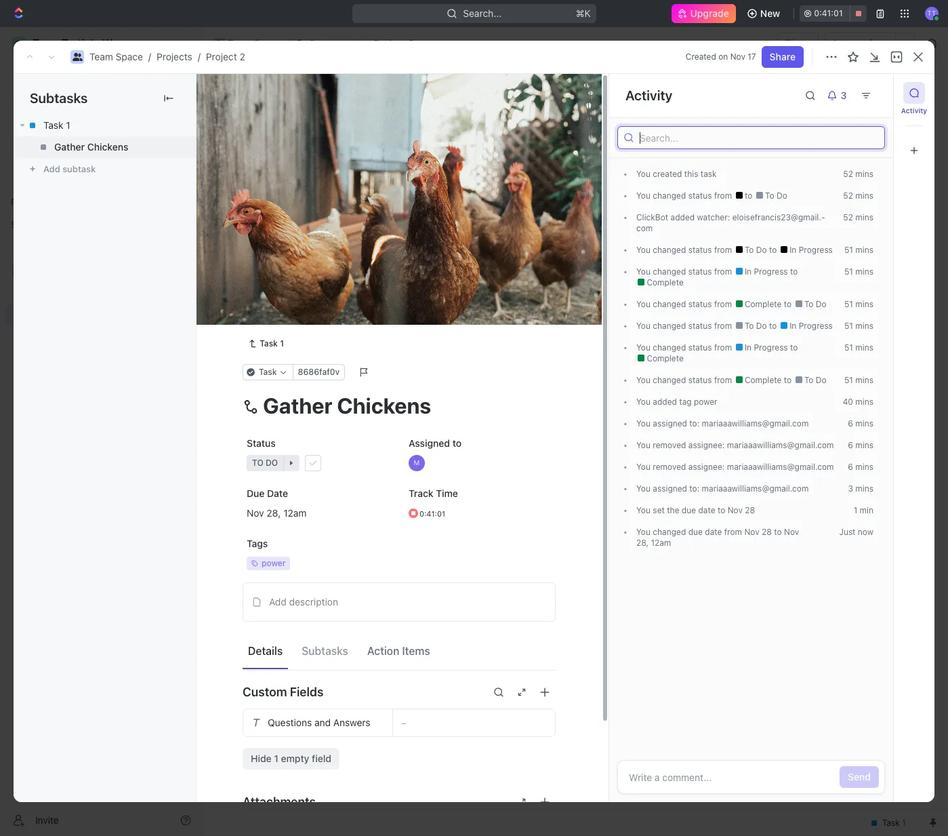 Task type: locate. For each thing, give the bounding box(es) containing it.
0 vertical spatial 12
[[284, 507, 294, 518]]

1 horizontal spatial activity
[[902, 106, 928, 115]]

0 vertical spatial 6 mins
[[849, 418, 874, 429]]

1 vertical spatial add task button
[[348, 189, 406, 205]]

11 mins from the top
[[856, 418, 874, 429]]

0 vertical spatial hide
[[788, 125, 809, 137]]

3 changed from the top
[[653, 267, 687, 277]]

clickbot
[[637, 212, 669, 222]]

calendar
[[346, 125, 386, 137]]

time
[[436, 488, 458, 499]]

4 status from the top
[[689, 299, 712, 309]]

add down dashboards
[[43, 163, 60, 174]]

assigned up the the
[[653, 484, 688, 494]]

progress
[[262, 191, 306, 201], [799, 245, 833, 255], [754, 267, 788, 277], [799, 321, 833, 331], [754, 342, 788, 353]]

to:
[[690, 418, 700, 429], [690, 484, 700, 494]]

1 vertical spatial 52 mins
[[844, 191, 874, 201]]

2 mins from the top
[[856, 191, 874, 201]]

details button
[[243, 639, 288, 664]]

1 horizontal spatial space
[[254, 37, 281, 49]]

you added tag power
[[637, 397, 718, 407]]

3 up 'just'
[[849, 484, 854, 494]]

1 vertical spatial to:
[[690, 484, 700, 494]]

to do inside to do dropdown button
[[252, 458, 278, 468]]

8686faf0v
[[298, 367, 340, 377]]

removed up the the
[[653, 462, 687, 472]]

0 horizontal spatial power
[[262, 558, 286, 568]]

1 vertical spatial user group image
[[72, 53, 82, 61]]

hide 1 empty field
[[251, 753, 332, 764]]

user group image left the team space
[[215, 40, 224, 47]]

0 vertical spatial 6
[[849, 418, 854, 429]]

2 vertical spatial 6 mins
[[849, 462, 874, 472]]

removed
[[653, 440, 687, 450], [653, 462, 687, 472]]

1 horizontal spatial project 2
[[374, 37, 414, 49]]

nov left 17
[[731, 52, 746, 62]]

add task button up customize
[[843, 82, 900, 104]]

1 assignee: from the top
[[689, 440, 725, 450]]

1 button
[[304, 235, 322, 248], [305, 258, 324, 272]]

hide
[[788, 125, 809, 137], [704, 159, 722, 169], [251, 753, 272, 764]]

eloisefrancis23@gmail.
[[733, 212, 826, 222]]

custom
[[243, 685, 287, 699]]

you assigned to: mariaaawilliams@gmail.com for 6 mins
[[637, 418, 809, 429]]

hide inside hide button
[[704, 159, 722, 169]]

1 horizontal spatial projects link
[[293, 35, 349, 52]]

add task button down calendar link
[[348, 189, 406, 205]]

0 vertical spatial to:
[[690, 418, 700, 429]]

3 up customize button
[[841, 90, 847, 101]]

1 horizontal spatial ,
[[647, 538, 649, 548]]

from
[[715, 191, 733, 201], [715, 245, 733, 255], [715, 267, 733, 277], [715, 299, 733, 309], [715, 321, 733, 331], [715, 342, 733, 353], [715, 375, 733, 385], [725, 527, 743, 537]]

/
[[287, 37, 290, 49], [352, 37, 355, 49], [148, 51, 151, 62], [198, 51, 201, 62]]

0 horizontal spatial 3
[[841, 90, 847, 101]]

task 1 link
[[14, 115, 196, 136], [243, 336, 290, 352]]

1 horizontal spatial task 1 link
[[243, 336, 290, 352]]

task 1 up task 2
[[273, 236, 301, 247]]

in
[[252, 191, 260, 201], [790, 245, 797, 255], [745, 267, 752, 277], [790, 321, 797, 331], [745, 342, 752, 353]]

2 horizontal spatial add task button
[[843, 82, 900, 104]]

0 vertical spatial project
[[374, 37, 406, 49]]

upgrade link
[[672, 4, 736, 23]]

added left tag
[[653, 397, 677, 407]]

1 vertical spatial subtasks
[[302, 645, 348, 657]]

6 status from the top
[[689, 342, 712, 353]]

52 for added watcher:
[[844, 212, 854, 222]]

subtasks up 'fields'
[[302, 645, 348, 657]]

complete
[[645, 277, 684, 288], [743, 299, 784, 309], [645, 353, 684, 364], [743, 375, 784, 385]]

15 you from the top
[[637, 527, 651, 537]]

date down you set the due date to nov 28
[[705, 527, 723, 537]]

send
[[848, 771, 871, 783]]

add task up customize
[[851, 87, 892, 98]]

2 horizontal spatial user group image
[[215, 40, 224, 47]]

51 mins
[[845, 245, 874, 255], [845, 267, 874, 277], [845, 299, 874, 309], [845, 321, 874, 331], [845, 342, 874, 353], [845, 375, 874, 385]]

6 mins
[[849, 418, 874, 429], [849, 440, 874, 450], [849, 462, 874, 472]]

1 51 from the top
[[845, 245, 854, 255]]

12 down date
[[284, 507, 294, 518]]

subtasks down home
[[30, 90, 88, 106]]

1 51 mins from the top
[[845, 245, 874, 255]]

in progress
[[252, 191, 306, 201], [788, 245, 833, 255], [743, 267, 791, 277], [788, 321, 833, 331], [743, 342, 791, 353]]

nov up changed due date from nov 28 to
[[728, 505, 743, 515]]

share button right 17
[[762, 46, 804, 68]]

team space link
[[211, 35, 285, 52], [90, 51, 143, 62]]

1 horizontal spatial power
[[694, 397, 718, 407]]

customize button
[[816, 122, 885, 141]]

1 assigned from the top
[[653, 418, 688, 429]]

add inside add subtask button
[[43, 163, 60, 174]]

0 vertical spatial team
[[228, 37, 251, 49]]

you
[[637, 169, 651, 179], [637, 191, 651, 201], [637, 245, 651, 255], [637, 267, 651, 277], [637, 299, 651, 309], [637, 321, 651, 331], [637, 342, 651, 353], [637, 375, 651, 385], [637, 397, 651, 407], [637, 418, 651, 429], [637, 440, 651, 450], [637, 462, 651, 472], [637, 484, 651, 494], [637, 505, 651, 515], [637, 527, 651, 537]]

com
[[637, 212, 826, 233]]

assignee: up you set the due date to nov 28
[[689, 462, 725, 472]]

2 assignee: from the top
[[689, 462, 725, 472]]

10 mins from the top
[[856, 397, 874, 407]]

5 changed status from from the top
[[651, 321, 735, 331]]

share button down new
[[777, 33, 820, 54]]

0 horizontal spatial task 1 link
[[14, 115, 196, 136]]

board link
[[250, 122, 280, 141]]

1 horizontal spatial hide
[[704, 159, 722, 169]]

0 vertical spatial add task
[[851, 87, 892, 98]]

3 for 3
[[841, 90, 847, 101]]

1 vertical spatial am
[[660, 538, 672, 548]]

2 assigned from the top
[[653, 484, 688, 494]]

2 51 from the top
[[845, 267, 854, 277]]

8 mins from the top
[[856, 342, 874, 353]]

0 vertical spatial 1 button
[[304, 235, 322, 248]]

user group image up the home link
[[72, 53, 82, 61]]

2 you removed assignee: mariaaawilliams@gmail.com from the top
[[637, 462, 835, 472]]

power right tag
[[694, 397, 718, 407]]

change cover button
[[477, 298, 555, 319]]

2 horizontal spatial add task
[[851, 87, 892, 98]]

add task down task 2
[[273, 283, 313, 294]]

1 52 from the top
[[844, 169, 854, 179]]

you assigned to: mariaaawilliams@gmail.com down tag
[[637, 418, 809, 429]]

gather chickens
[[54, 141, 128, 153]]

task 1 link up chickens
[[14, 115, 196, 136]]

7 changed status from from the top
[[651, 375, 735, 385]]

assigned for 3 mins
[[653, 484, 688, 494]]

0:41:01
[[420, 509, 446, 518]]

3 inside 3 dropdown button
[[841, 90, 847, 101]]

mins
[[856, 169, 874, 179], [856, 191, 874, 201], [856, 212, 874, 222], [856, 245, 874, 255], [856, 267, 874, 277], [856, 299, 874, 309], [856, 321, 874, 331], [856, 342, 874, 353], [856, 375, 874, 385], [856, 397, 874, 407], [856, 418, 874, 429], [856, 440, 874, 450], [856, 462, 874, 472], [856, 484, 874, 494]]

share down the new button on the top of page
[[785, 37, 811, 49]]

am
[[294, 507, 307, 518], [660, 538, 672, 548]]

0 horizontal spatial project 2
[[235, 81, 316, 103]]

4 mins from the top
[[856, 245, 874, 255]]

1 horizontal spatial add task button
[[348, 189, 406, 205]]

1 vertical spatial hide
[[704, 159, 722, 169]]

nov down due
[[247, 507, 264, 518]]

tag
[[680, 397, 692, 407]]

subtasks inside subtasks 'button'
[[302, 645, 348, 657]]

0 vertical spatial you assigned to: mariaaawilliams@gmail.com
[[637, 418, 809, 429]]

3 52 mins from the top
[[844, 212, 874, 222]]

nov down you set the due date to nov 28
[[745, 527, 760, 537]]

2 vertical spatial hide
[[251, 753, 272, 764]]

hide right this
[[704, 159, 722, 169]]

1 vertical spatial add task
[[364, 191, 400, 201]]

set
[[653, 505, 665, 515]]

0 vertical spatial assigned
[[653, 418, 688, 429]]

, down you set the due date to nov 28
[[647, 538, 649, 548]]

1 vertical spatial you removed assignee: mariaaawilliams@gmail.com
[[637, 462, 835, 472]]

project inside 'link'
[[374, 37, 406, 49]]

51
[[845, 245, 854, 255], [845, 267, 854, 277], [845, 299, 854, 309], [845, 321, 854, 331], [845, 342, 854, 353], [845, 375, 854, 385]]

team for team space / projects / project 2
[[90, 51, 113, 62]]

activity inside task sidebar navigation tab list
[[902, 106, 928, 115]]

tags
[[247, 538, 268, 549]]

0 vertical spatial 3
[[841, 90, 847, 101]]

nov inside "nov 28"
[[785, 527, 800, 537]]

you removed assignee: mariaaawilliams@gmail.com up you set the due date to nov 28
[[637, 462, 835, 472]]

4 you from the top
[[637, 267, 651, 277]]

1 vertical spatial added
[[653, 397, 677, 407]]

hide left empty
[[251, 753, 272, 764]]

add left 'description'
[[269, 596, 287, 608]]

Search... text field
[[640, 127, 885, 148]]

2 52 mins from the top
[[844, 191, 874, 201]]

0 vertical spatial you removed assignee: mariaaawilliams@gmail.com
[[637, 440, 835, 450]]

docs link
[[5, 112, 197, 134]]

due down you set the due date to nov 28
[[689, 527, 703, 537]]

0 vertical spatial due
[[682, 505, 697, 515]]

share right 17
[[770, 51, 796, 62]]

nov left 'just'
[[785, 527, 800, 537]]

0 vertical spatial share
[[785, 37, 811, 49]]

2 6 from the top
[[849, 440, 854, 450]]

1 vertical spatial 52
[[844, 191, 854, 201]]

power down tags
[[262, 558, 286, 568]]

activity
[[626, 87, 673, 103], [902, 106, 928, 115]]

to: down tag
[[690, 418, 700, 429]]

task 1 link up task dropdown button
[[243, 336, 290, 352]]

you removed assignee: mariaaawilliams@gmail.com
[[637, 440, 835, 450], [637, 462, 835, 472]]

1 vertical spatial share
[[770, 51, 796, 62]]

action items button
[[362, 639, 436, 664]]

0 vertical spatial 52 mins
[[844, 169, 874, 179]]

3 52 from the top
[[844, 212, 854, 222]]

automations button
[[826, 33, 896, 54]]

due right the the
[[682, 505, 697, 515]]

task
[[871, 87, 892, 98], [43, 119, 63, 131], [382, 191, 400, 201], [273, 236, 294, 247], [273, 259, 294, 271], [293, 283, 313, 294], [260, 338, 278, 349], [259, 367, 277, 377]]

1 you removed assignee: mariaaawilliams@gmail.com from the top
[[637, 440, 835, 450]]

1 vertical spatial projects
[[157, 51, 192, 62]]

you removed assignee: mariaaawilliams@gmail.com down tag
[[637, 440, 835, 450]]

watcher:
[[697, 212, 731, 222]]

2 6 mins from the top
[[849, 440, 874, 450]]

assignee: down tag
[[689, 440, 725, 450]]

3
[[841, 90, 847, 101], [849, 484, 854, 494]]

1 vertical spatial date
[[705, 527, 723, 537]]

tree
[[5, 236, 197, 419]]

0 vertical spatial removed
[[653, 440, 687, 450]]

added right clickbot
[[671, 212, 695, 222]]

52 mins
[[844, 169, 874, 179], [844, 191, 874, 201], [844, 212, 874, 222]]

12 inside the task sidebar content 'section'
[[651, 538, 660, 548]]

1 vertical spatial removed
[[653, 462, 687, 472]]

date up changed due date from nov 28 to
[[699, 505, 716, 515]]

0 horizontal spatial team space link
[[90, 51, 143, 62]]

8 you from the top
[[637, 375, 651, 385]]

0 horizontal spatial add task
[[273, 283, 313, 294]]

1 6 from the top
[[849, 418, 854, 429]]

1 vertical spatial 6
[[849, 440, 854, 450]]

project 2
[[374, 37, 414, 49], [235, 81, 316, 103]]

2 52 from the top
[[844, 191, 854, 201]]

items
[[402, 645, 430, 657]]

2 vertical spatial user group image
[[14, 266, 24, 274]]

assigned down "you added tag power"
[[653, 418, 688, 429]]

0 vertical spatial task 1
[[43, 119, 70, 131]]

1 vertical spatial 1 button
[[305, 258, 324, 272]]

1 vertical spatial space
[[116, 51, 143, 62]]

5 51 from the top
[[845, 342, 854, 353]]

0 vertical spatial activity
[[626, 87, 673, 103]]

m
[[414, 459, 420, 467]]

6
[[849, 418, 854, 429], [849, 440, 854, 450], [849, 462, 854, 472]]

you assigned to: mariaaawilliams@gmail.com up you set the due date to nov 28
[[637, 484, 809, 494]]

to do button
[[243, 451, 394, 475]]

1 inside custom fields element
[[274, 753, 279, 764]]

1 vertical spatial 6 mins
[[849, 440, 874, 450]]

14 mins from the top
[[856, 484, 874, 494]]

0 horizontal spatial hide
[[251, 753, 272, 764]]

change
[[485, 302, 520, 314]]

add down calendar link
[[364, 191, 380, 201]]

task 1 up task dropdown button
[[260, 338, 284, 349]]

2 to: from the top
[[690, 484, 700, 494]]

7 you from the top
[[637, 342, 651, 353]]

tt
[[928, 9, 937, 17]]

2 you assigned to: mariaaawilliams@gmail.com from the top
[[637, 484, 809, 494]]

0 vertical spatial subtasks
[[30, 90, 88, 106]]

7 status from the top
[[689, 375, 712, 385]]

automations
[[832, 37, 889, 49]]

due
[[247, 488, 265, 499]]

removed down "you added tag power"
[[653, 440, 687, 450]]

0 horizontal spatial user group image
[[14, 266, 24, 274]]

6 mins from the top
[[856, 299, 874, 309]]

1 horizontal spatial 12
[[651, 538, 660, 548]]

space
[[254, 37, 281, 49], [116, 51, 143, 62]]

sidebar navigation
[[0, 27, 203, 836]]

power inside the task sidebar content 'section'
[[694, 397, 718, 407]]

hide inside custom fields element
[[251, 753, 272, 764]]

add subtask
[[43, 163, 96, 174]]

to
[[745, 191, 755, 201], [766, 191, 775, 201], [745, 245, 754, 255], [770, 245, 780, 255], [791, 267, 798, 277], [784, 299, 794, 309], [805, 299, 814, 309], [252, 321, 263, 331], [745, 321, 754, 331], [770, 321, 780, 331], [791, 342, 798, 353], [784, 375, 794, 385], [805, 375, 814, 385], [453, 437, 462, 449], [252, 458, 264, 468], [718, 505, 726, 515], [775, 527, 782, 537]]

1 vertical spatial team
[[90, 51, 113, 62]]

2 you from the top
[[637, 191, 651, 201]]

1 horizontal spatial projects
[[310, 37, 346, 49]]

1 horizontal spatial am
[[660, 538, 672, 548]]

add task
[[851, 87, 892, 98], [364, 191, 400, 201], [273, 283, 313, 294]]

Search tasks... text field
[[780, 154, 916, 174]]

1
[[66, 119, 70, 131], [296, 236, 301, 247], [316, 236, 320, 246], [318, 260, 322, 270], [280, 338, 284, 349], [854, 505, 858, 515], [274, 753, 279, 764]]

3 mins from the top
[[856, 212, 874, 222]]

28
[[746, 505, 756, 515], [267, 507, 278, 518], [762, 527, 772, 537], [637, 538, 647, 548]]

0 vertical spatial user group image
[[215, 40, 224, 47]]

2 horizontal spatial hide
[[788, 125, 809, 137]]

m button
[[405, 451, 556, 475]]

3 6 mins from the top
[[849, 462, 874, 472]]

power button
[[243, 551, 394, 576]]

do inside to do dropdown button
[[266, 458, 278, 468]]

add task down calendar
[[364, 191, 400, 201]]

5 you from the top
[[637, 299, 651, 309]]

do
[[777, 191, 788, 201], [757, 245, 767, 255], [816, 299, 827, 309], [265, 321, 277, 331], [757, 321, 767, 331], [816, 375, 827, 385], [266, 458, 278, 468]]

52 mins for added watcher:
[[844, 212, 874, 222]]

to: for 6 mins
[[690, 418, 700, 429]]

0 horizontal spatial team
[[90, 51, 113, 62]]

0 vertical spatial 52
[[844, 169, 854, 179]]

1 changed status from from the top
[[651, 191, 735, 201]]

board
[[253, 125, 280, 137]]

1 to: from the top
[[690, 418, 700, 429]]

1 vertical spatial assignee:
[[689, 462, 725, 472]]

user group image
[[215, 40, 224, 47], [72, 53, 82, 61], [14, 266, 24, 274]]

share for share button under new
[[785, 37, 811, 49]]

2 vertical spatial 52
[[844, 212, 854, 222]]

1 horizontal spatial 3
[[849, 484, 854, 494]]

task sidebar content section
[[606, 74, 894, 802]]

3 51 from the top
[[845, 299, 854, 309]]

description
[[289, 596, 338, 608]]

2 vertical spatial add task button
[[267, 281, 319, 297]]

9 you from the top
[[637, 397, 651, 407]]

, down date
[[278, 507, 281, 518]]

1 vertical spatial activity
[[902, 106, 928, 115]]

0 horizontal spatial ,
[[278, 507, 281, 518]]

1 vertical spatial project 2
[[235, 81, 316, 103]]

2 vertical spatial 52 mins
[[844, 212, 874, 222]]

1 52 mins from the top
[[844, 169, 874, 179]]

mariaaawilliams@gmail.com
[[702, 418, 809, 429], [728, 440, 835, 450], [728, 462, 835, 472], [702, 484, 809, 494]]

hide right the search
[[788, 125, 809, 137]]

to: up you set the due date to nov 28
[[690, 484, 700, 494]]

1 vertical spatial assigned
[[653, 484, 688, 494]]

user group image down spaces
[[14, 266, 24, 274]]

1 vertical spatial ,
[[647, 538, 649, 548]]

1 mins from the top
[[856, 169, 874, 179]]

add task button down task 2
[[267, 281, 319, 297]]

1 horizontal spatial subtasks
[[302, 645, 348, 657]]

7 mins from the top
[[856, 321, 874, 331]]

task 1 up dashboards
[[43, 119, 70, 131]]

0 vertical spatial power
[[694, 397, 718, 407]]

0 horizontal spatial activity
[[626, 87, 673, 103]]

1 you assigned to: mariaaawilliams@gmail.com from the top
[[637, 418, 809, 429]]

tree inside the sidebar navigation
[[5, 236, 197, 419]]

team for team space
[[228, 37, 251, 49]]

home link
[[5, 66, 197, 87]]

project 2 link
[[357, 35, 418, 52], [206, 51, 245, 62]]

0 horizontal spatial am
[[294, 507, 307, 518]]

5 mins from the top
[[856, 267, 874, 277]]

you set the due date to nov 28
[[637, 505, 756, 515]]

4 51 mins from the top
[[845, 321, 874, 331]]

12 down set
[[651, 538, 660, 548]]



Task type: vqa. For each thing, say whether or not it's contained in the screenshot.
Assigned to
yes



Task type: describe. For each thing, give the bounding box(es) containing it.
2 51 mins from the top
[[845, 267, 874, 277]]

inbox link
[[5, 89, 197, 111]]

am inside the task sidebar content 'section'
[[660, 538, 672, 548]]

min
[[860, 505, 874, 515]]

assignees
[[565, 159, 605, 169]]

1 vertical spatial task 1
[[273, 236, 301, 247]]

home
[[33, 71, 58, 82]]

, inside the task sidebar content 'section'
[[647, 538, 649, 548]]

3 51 mins from the top
[[845, 299, 874, 309]]

date
[[267, 488, 288, 499]]

created
[[653, 169, 683, 179]]

0 vertical spatial add task button
[[843, 82, 900, 104]]

reposition button
[[413, 298, 477, 319]]

add up customize
[[851, 87, 869, 98]]

change cover
[[485, 302, 547, 314]]

Edit task name text field
[[243, 393, 556, 418]]

0 vertical spatial projects
[[310, 37, 346, 49]]

chickens
[[87, 141, 128, 153]]

6 you from the top
[[637, 321, 651, 331]]

task sidebar navigation tab list
[[900, 82, 930, 161]]

6 changed status from from the top
[[651, 342, 735, 353]]

52 mins for changed status from
[[844, 191, 874, 201]]

52 for changed status from
[[844, 191, 854, 201]]

inbox
[[33, 94, 56, 105]]

track
[[409, 488, 434, 499]]

1 status from the top
[[689, 191, 712, 201]]

team space
[[228, 37, 281, 49]]

17
[[748, 52, 757, 62]]

assignees button
[[548, 156, 612, 172]]

13 you from the top
[[637, 484, 651, 494]]

7 changed from the top
[[653, 375, 687, 385]]

14 you from the top
[[637, 505, 651, 515]]

6 51 mins from the top
[[845, 375, 874, 385]]

added watcher:
[[669, 212, 733, 222]]

1 horizontal spatial user group image
[[72, 53, 82, 61]]

answers
[[334, 717, 371, 728]]

0 vertical spatial added
[[671, 212, 695, 222]]

6 51 from the top
[[845, 375, 854, 385]]

10 you from the top
[[637, 418, 651, 429]]

2 vertical spatial project
[[235, 81, 296, 103]]

0 vertical spatial am
[[294, 507, 307, 518]]

28 inside "nov 28"
[[637, 538, 647, 548]]

0 horizontal spatial add task button
[[267, 281, 319, 297]]

1 inside the task sidebar content 'section'
[[854, 505, 858, 515]]

just
[[840, 527, 856, 537]]

4 changed status from from the top
[[651, 299, 735, 309]]

2 vertical spatial add task
[[273, 283, 313, 294]]

12 you from the top
[[637, 462, 651, 472]]

0 vertical spatial task 1 link
[[14, 115, 196, 136]]

search...
[[463, 7, 502, 19]]

power inside tags power
[[262, 558, 286, 568]]

–
[[401, 717, 407, 728]]

1 changed from the top
[[653, 191, 687, 201]]

add description button
[[248, 591, 551, 613]]

cover
[[522, 302, 547, 314]]

2 status from the top
[[689, 245, 712, 255]]

on
[[719, 52, 729, 62]]

1 button for 2
[[305, 258, 324, 272]]

1 6 mins from the top
[[849, 418, 874, 429]]

2 inside 'link'
[[409, 37, 414, 49]]

search
[[734, 125, 765, 137]]

4 51 from the top
[[845, 321, 854, 331]]

space for team space
[[254, 37, 281, 49]]

the
[[667, 505, 680, 515]]

13 mins from the top
[[856, 462, 874, 472]]

to inside to do dropdown button
[[252, 458, 264, 468]]

nov 28
[[637, 527, 800, 548]]

0 vertical spatial date
[[699, 505, 716, 515]]

custom fields element
[[243, 709, 556, 770]]

1 removed from the top
[[653, 440, 687, 450]]

attachments button
[[243, 786, 556, 818]]

3 changed status from from the top
[[651, 267, 735, 277]]

40
[[843, 397, 854, 407]]

action items
[[367, 645, 430, 657]]

1 horizontal spatial team space link
[[211, 35, 285, 52]]

user group image inside the sidebar navigation
[[14, 266, 24, 274]]

0:41:02
[[815, 8, 845, 18]]

2 changed status from from the top
[[651, 245, 735, 255]]

0:41:02 button
[[800, 5, 867, 22]]

due date
[[247, 488, 288, 499]]

field
[[312, 753, 332, 764]]

search button
[[716, 122, 769, 141]]

hide button
[[772, 122, 813, 141]]

0 horizontal spatial projects link
[[157, 51, 192, 62]]

5 status from the top
[[689, 321, 712, 331]]

6 changed from the top
[[653, 342, 687, 353]]

8 changed from the top
[[653, 527, 687, 537]]

and
[[315, 717, 331, 728]]

add down task 2
[[273, 283, 291, 294]]

add inside add description button
[[269, 596, 287, 608]]

1 you from the top
[[637, 169, 651, 179]]

you assigned to: mariaaawilliams@gmail.com for 3 mins
[[637, 484, 809, 494]]

favorites button
[[5, 194, 52, 210]]

just now
[[840, 527, 874, 537]]

tt button
[[922, 3, 943, 24]]

changed due date from nov 28 to
[[651, 527, 785, 537]]

gather chickens link
[[14, 136, 196, 158]]

hide inside hide dropdown button
[[788, 125, 809, 137]]

1 horizontal spatial project 2 link
[[357, 35, 418, 52]]

2 vertical spatial task 1
[[260, 338, 284, 349]]

dashboards
[[33, 140, 85, 151]]

task
[[701, 169, 717, 179]]

1 button for 1
[[304, 235, 322, 248]]

favorites
[[11, 197, 47, 207]]

3 mins
[[849, 484, 874, 494]]

share for share button on the right of 17
[[770, 51, 796, 62]]

table link
[[409, 122, 436, 141]]

gantt link
[[458, 122, 486, 141]]

0 horizontal spatial projects
[[157, 51, 192, 62]]

attachments
[[243, 795, 316, 809]]

3 you from the top
[[637, 245, 651, 255]]

fields
[[290, 685, 324, 699]]

12 mins from the top
[[856, 440, 874, 450]]

0 vertical spatial ,
[[278, 507, 281, 518]]

3 status from the top
[[689, 267, 712, 277]]

empty
[[281, 753, 310, 764]]

0 horizontal spatial 12
[[284, 507, 294, 518]]

questions
[[268, 717, 312, 728]]

gantt
[[461, 125, 486, 137]]

1 vertical spatial project
[[206, 51, 237, 62]]

11 you from the top
[[637, 440, 651, 450]]

⌘k
[[576, 7, 591, 19]]

assigned
[[409, 437, 450, 449]]

customize
[[833, 125, 881, 137]]

list
[[305, 125, 321, 137]]

activity inside the task sidebar content 'section'
[[626, 87, 673, 103]]

change cover button
[[477, 298, 555, 319]]

gather
[[54, 141, 85, 153]]

add subtask button
[[14, 158, 196, 180]]

1 vertical spatial due
[[689, 527, 703, 537]]

task button
[[243, 364, 293, 380]]

4 changed from the top
[[653, 299, 687, 309]]

2 removed from the top
[[653, 462, 687, 472]]

0:41:01 button
[[405, 501, 556, 526]]

space for team space / projects / project 2
[[116, 51, 143, 62]]

1 horizontal spatial add task
[[364, 191, 400, 201]]

5 51 mins from the top
[[845, 342, 874, 353]]

details
[[248, 645, 283, 657]]

task inside dropdown button
[[259, 367, 277, 377]]

nov 28 , 12 am
[[247, 507, 307, 518]]

hide button
[[698, 156, 727, 172]]

2 changed from the top
[[653, 245, 687, 255]]

0 horizontal spatial subtasks
[[30, 90, 88, 106]]

0 horizontal spatial project 2 link
[[206, 51, 245, 62]]

5 changed from the top
[[653, 321, 687, 331]]

reposition
[[421, 302, 468, 314]]

– button
[[393, 709, 555, 736]]

you created this task
[[637, 169, 717, 179]]

action
[[367, 645, 400, 657]]

calendar link
[[343, 122, 386, 141]]

eloisefrancis23@gmail. com
[[637, 212, 826, 233]]

3 for 3 mins
[[849, 484, 854, 494]]

3 button
[[822, 85, 856, 106]]

assigned for 6 mins
[[653, 418, 688, 429]]

now
[[858, 527, 874, 537]]

3 6 from the top
[[849, 462, 854, 472]]

8686faf0v button
[[293, 364, 345, 380]]

created
[[686, 52, 717, 62]]

9 mins from the top
[[856, 375, 874, 385]]

subtask
[[63, 163, 96, 174]]

table
[[411, 125, 436, 137]]

to: for 3 mins
[[690, 484, 700, 494]]



